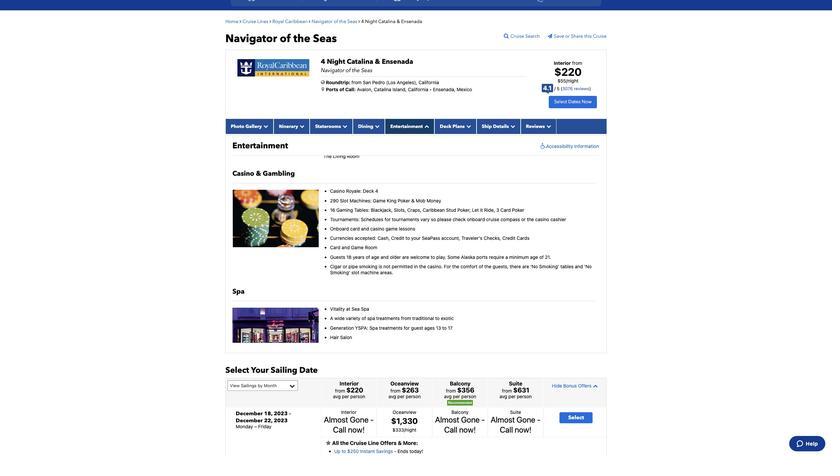 Task type: vqa. For each thing, say whether or not it's contained in the screenshot.
screen
no



Task type: describe. For each thing, give the bounding box(es) containing it.
it
[[481, 207, 483, 213]]

0 horizontal spatial seas
[[313, 31, 337, 46]]

0 horizontal spatial room
[[347, 154, 360, 159]]

to up 13
[[436, 316, 440, 322]]

star image
[[326, 441, 331, 446]]

to left play.
[[431, 255, 435, 260]]

save
[[555, 33, 565, 39]]

are inside cigar or pipe smoking is not permitted in the casino. for the comfort of the guests, there are 'no smoking' tables and 'no smoking' slot machine areas.
[[523, 264, 530, 270]]

by
[[258, 384, 263, 389]]

person for $631
[[517, 394, 532, 400]]

angle right image for home
[[240, 19, 242, 24]]

0 vertical spatial treatments
[[377, 316, 400, 322]]

2 vertical spatial select
[[569, 415, 585, 422]]

mob
[[416, 198, 426, 204]]

1 vertical spatial treatments
[[379, 326, 403, 331]]

share
[[572, 33, 584, 39]]

staterooms
[[315, 123, 341, 130]]

1 vertical spatial poker
[[513, 207, 525, 213]]

hair salon
[[330, 335, 352, 341]]

select for your
[[226, 365, 249, 377]]

minimum
[[510, 255, 529, 260]]

of inside cigar or pipe smoking is not permitted in the casino. for the comfort of the guests, there are 'no smoking' tables and 'no smoking' slot machine areas.
[[479, 264, 484, 270]]

permitted
[[392, 264, 413, 270]]

catalina for 4 night catalina & ensenada
[[379, 18, 396, 25]]

pipe
[[349, 264, 358, 270]]

/ inside 4.1 / 5 ( 3076 reviews )
[[555, 86, 556, 91]]

up
[[335, 449, 341, 455]]

1 horizontal spatial offers
[[579, 384, 592, 389]]

1 vertical spatial or
[[522, 217, 526, 223]]

onboard
[[467, 217, 485, 223]]

/ inside oceanview $1,330 $333 / night
[[404, 428, 406, 433]]

let
[[473, 207, 479, 213]]

traditional
[[413, 316, 434, 322]]

from for interior from $220 avg per person
[[335, 389, 345, 394]]

search image
[[504, 33, 511, 38]]

ride,
[[485, 207, 496, 213]]

more:
[[403, 441, 418, 447]]

spa
[[368, 316, 375, 322]]

or for cigar or pipe smoking is not permitted in the casino. for the comfort of the guests, there are 'no smoking' tables and 'no smoking' slot machine areas.
[[343, 264, 348, 270]]

chevron up image for entertainment
[[423, 124, 430, 129]]

4 for 4 night catalina & ensenada navigator of the seas
[[321, 57, 326, 66]]

areas.
[[380, 270, 394, 276]]

information
[[575, 144, 600, 149]]

photo gallery button
[[226, 119, 274, 134]]

require
[[489, 255, 505, 260]]

4.1
[[544, 85, 552, 92]]

royale:
[[346, 189, 362, 194]]

view sailings by month link
[[228, 381, 298, 392]]

ensenada,
[[433, 87, 456, 92]]

& down travel menu navigation
[[397, 18, 400, 25]]

& inside the 4 night catalina & ensenada navigator of the seas
[[375, 57, 381, 66]]

checks,
[[484, 236, 502, 241]]

ensenada for 4 night catalina & ensenada
[[402, 18, 423, 25]]

/ inside "interior from $220 $55 / night"
[[567, 78, 568, 84]]

accessibility information link
[[539, 143, 600, 150]]

onboard
[[330, 226, 349, 232]]

2 december from the top
[[236, 418, 263, 425]]

angle right image for navigator of the seas
[[359, 19, 360, 24]]

of inside the 4 night catalina & ensenada navigator of the seas
[[346, 67, 351, 74]]

tables
[[561, 264, 574, 270]]

the living room
[[324, 154, 360, 159]]

is
[[379, 264, 383, 270]]

currencies accepted: cash, credit to your seapass account, traveler's checks, credit cards
[[330, 236, 530, 241]]

person for $263
[[406, 394, 421, 400]]

this
[[585, 33, 592, 39]]

call:
[[346, 87, 356, 92]]

2 2023 from the top
[[274, 418, 288, 425]]

interior from $220 avg per person
[[333, 381, 366, 400]]

0 vertical spatial game
[[373, 198, 386, 204]]

call for interior almost gone - call now!
[[333, 426, 347, 435]]

2 credit from the left
[[503, 236, 516, 241]]

save or share this cruise link
[[548, 33, 607, 39]]

4.1 / 5 ( 3076 reviews )
[[544, 85, 592, 92]]

avg for $263
[[389, 394, 397, 400]]

guests,
[[493, 264, 509, 270]]

smoking
[[360, 264, 378, 270]]

seas inside the 4 night catalina & ensenada navigator of the seas
[[362, 67, 373, 74]]

1 vertical spatial entertainment
[[233, 141, 288, 152]]

living
[[333, 154, 346, 159]]

per for $220
[[342, 394, 349, 400]]

1 horizontal spatial for
[[404, 326, 410, 331]]

hide bonus offers
[[553, 384, 592, 389]]

roundtrip: from san pedro (los angeles), california
[[326, 80, 439, 85]]

1 horizontal spatial smoking'
[[540, 264, 560, 270]]

pedro
[[373, 80, 385, 85]]

check
[[453, 217, 466, 223]]

0 horizontal spatial offers
[[381, 441, 397, 447]]

$250
[[348, 449, 359, 455]]

from for roundtrip: from san pedro (los angeles), california
[[352, 80, 362, 85]]

catalina for 4 night catalina & ensenada navigator of the seas
[[347, 57, 374, 66]]

california for island,
[[408, 87, 429, 92]]

chevron down image for itinerary
[[298, 124, 305, 129]]

account,
[[442, 236, 461, 241]]

cruise left lines
[[243, 18, 256, 25]]

2 vertical spatial spa
[[370, 326, 378, 331]]

0 horizontal spatial smoking'
[[330, 270, 351, 276]]

avg for $631
[[500, 394, 508, 400]]

royal caribbean image
[[238, 59, 309, 77]]

0 horizontal spatial caribbean
[[285, 18, 308, 25]]

onboard card and casino game lessons
[[330, 226, 416, 232]]

casino & gambling
[[233, 170, 295, 179]]

chevron down image for dining
[[374, 124, 380, 129]]

$1,330
[[392, 417, 418, 426]]

lessons
[[399, 226, 416, 232]]

money
[[427, 198, 442, 204]]

craps,
[[408, 207, 422, 213]]

reviews button
[[521, 119, 557, 134]]

suite for gone
[[511, 410, 522, 416]]

cruise search
[[511, 33, 540, 39]]

there
[[510, 264, 522, 270]]

0 horizontal spatial card
[[330, 245, 341, 251]]

gone for balcony almost gone - call now!
[[461, 416, 480, 425]]

gallery
[[246, 123, 262, 130]]

2 horizontal spatial 4
[[376, 189, 379, 194]]

3076 reviews link
[[563, 86, 590, 91]]

0 horizontal spatial poker
[[398, 198, 410, 204]]

to left 17
[[443, 326, 447, 331]]

dates
[[569, 99, 581, 105]]

1 vertical spatial spa
[[361, 307, 370, 312]]

0 vertical spatial navigator of the seas
[[312, 18, 358, 25]]

line
[[368, 441, 379, 447]]

wheelchair image
[[539, 143, 547, 150]]

to left your
[[406, 236, 410, 241]]

cruise left search
[[511, 33, 525, 39]]

•
[[430, 87, 432, 92]]

all
[[332, 441, 339, 447]]

1 horizontal spatial room
[[365, 245, 378, 251]]

all the cruise line offers & more:
[[331, 441, 418, 447]]

16
[[330, 207, 335, 213]]

0 vertical spatial seas
[[348, 18, 358, 25]]

gaming
[[337, 207, 353, 213]]

cigar
[[330, 264, 342, 270]]

itinerary
[[279, 123, 298, 130]]

0 horizontal spatial deck
[[363, 189, 374, 194]]

oceanview from $263 avg per person
[[389, 381, 421, 400]]

oceanview for from
[[391, 381, 419, 387]]

itinerary button
[[274, 119, 310, 134]]

from for interior from $220 $55 / night
[[573, 60, 583, 66]]

ship
[[482, 123, 492, 130]]

almost for suite almost gone - call now!
[[491, 416, 515, 425]]

royal caribbean
[[273, 18, 308, 25]]

1 credit from the left
[[391, 236, 405, 241]]

map marker image
[[322, 87, 325, 92]]

month
[[264, 384, 277, 389]]

welcome
[[411, 255, 430, 260]]

1 'no from the left
[[531, 264, 538, 270]]

balcony from $356 avg per person
[[444, 381, 477, 400]]

night inside oceanview $1,330 $333 / night
[[406, 428, 417, 433]]

and up accepted:
[[361, 226, 369, 232]]

comfort
[[461, 264, 478, 270]]

dining
[[358, 123, 374, 130]]

chevron down image for ship details
[[509, 124, 516, 129]]

290 slot machines: game king poker & mob money
[[330, 198, 442, 204]]

hide
[[553, 384, 563, 389]]

chevron down image for deck plans
[[465, 124, 472, 129]]

1 vertical spatial caribbean
[[423, 207, 445, 213]]

$220 for interior from $220 avg per person
[[347, 387, 364, 395]]

$220 for interior from $220 $55 / night
[[555, 66, 582, 78]]

night for 4 night catalina & ensenada
[[365, 18, 377, 25]]

alaska
[[461, 255, 476, 260]]

2 age from the left
[[531, 255, 539, 260]]

per for $631
[[509, 394, 516, 400]]

at
[[346, 307, 351, 312]]

to right up
[[342, 449, 346, 455]]

& left mob
[[412, 198, 415, 204]]

navigator inside the 4 night catalina & ensenada navigator of the seas
[[321, 67, 345, 74]]

view
[[230, 384, 240, 389]]

0 horizontal spatial –
[[254, 425, 257, 430]]

0 vertical spatial card
[[501, 207, 511, 213]]

call for suite almost gone - call now!
[[500, 426, 513, 435]]

now! for interior almost gone - call now!
[[348, 426, 365, 435]]

4 night catalina & ensenada navigator of the seas
[[321, 57, 414, 74]]



Task type: locate. For each thing, give the bounding box(es) containing it.
/ left 5 on the right
[[555, 86, 556, 91]]

from inside interior from $220 avg per person
[[335, 389, 345, 394]]

1 horizontal spatial credit
[[503, 236, 516, 241]]

per up suite almost gone - call now!
[[509, 394, 516, 400]]

december up monday
[[236, 411, 263, 418]]

2 vertical spatial or
[[343, 264, 348, 270]]

chevron down image up wheelchair image
[[545, 124, 552, 129]]

exotic
[[441, 316, 454, 322]]

1 chevron down image from the left
[[262, 124, 268, 129]]

0 vertical spatial offers
[[579, 384, 592, 389]]

interior inside interior from $220 avg per person
[[340, 381, 359, 387]]

poker up slots,
[[398, 198, 410, 204]]

0 vertical spatial entertainment
[[391, 123, 423, 130]]

from for oceanview from $263 avg per person
[[391, 389, 401, 394]]

2 avg from the left
[[389, 394, 397, 400]]

gambling
[[263, 170, 295, 179]]

4 chevron down image from the left
[[465, 124, 472, 129]]

1 vertical spatial casino
[[371, 226, 385, 232]]

2023 right the 22,
[[274, 418, 288, 425]]

1 horizontal spatial night
[[568, 78, 579, 84]]

chevron down image inside the reviews 'dropdown button'
[[545, 124, 552, 129]]

almost
[[324, 416, 348, 425], [435, 416, 460, 425], [491, 416, 515, 425]]

0 vertical spatial night
[[365, 18, 377, 25]]

0 horizontal spatial /
[[404, 428, 406, 433]]

$356
[[458, 387, 475, 395]]

person inside interior from $220 avg per person
[[351, 394, 366, 400]]

1 horizontal spatial 4
[[362, 18, 364, 25]]

0 horizontal spatial casino
[[371, 226, 385, 232]]

and right tables
[[575, 264, 584, 270]]

night up 3076 reviews "link"
[[568, 78, 579, 84]]

chevron down image left the entertainment dropdown button
[[374, 124, 380, 129]]

schedules
[[361, 217, 384, 223]]

card right "3"
[[501, 207, 511, 213]]

ports
[[477, 255, 488, 260]]

casino for casino royale: deck 4
[[330, 189, 345, 194]]

casino
[[233, 170, 254, 179], [330, 189, 345, 194]]

1 person from the left
[[351, 394, 366, 400]]

navigator up roundtrip:
[[321, 67, 345, 74]]

1 chevron down image from the left
[[298, 124, 305, 129]]

1 vertical spatial catalina
[[347, 57, 374, 66]]

2 now! from the left
[[460, 426, 476, 435]]

1 vertical spatial chevron up image
[[592, 384, 598, 389]]

san
[[363, 80, 371, 85]]

almost inside interior almost gone - call now!
[[324, 416, 348, 425]]

staterooms button
[[310, 119, 353, 134]]

slot
[[340, 198, 349, 204]]

person inside 'oceanview from $263 avg per person'
[[406, 394, 421, 400]]

& left gambling
[[256, 170, 261, 179]]

1 vertical spatial night
[[327, 57, 345, 66]]

1 vertical spatial card
[[330, 245, 341, 251]]

credit left cards
[[503, 236, 516, 241]]

select up view
[[226, 365, 249, 377]]

balcony inside the balcony from $356 avg per person
[[450, 381, 471, 387]]

gone inside interior almost gone - call now!
[[350, 416, 369, 425]]

caribbean right "royal"
[[285, 18, 308, 25]]

3 now! from the left
[[515, 426, 532, 435]]

0 vertical spatial catalina
[[379, 18, 396, 25]]

2 call from the left
[[445, 426, 458, 435]]

gone up line
[[350, 416, 369, 425]]

card up guests
[[330, 245, 341, 251]]

4 inside the 4 night catalina & ensenada navigator of the seas
[[321, 57, 326, 66]]

your
[[251, 365, 269, 377]]

0 horizontal spatial night
[[406, 428, 417, 433]]

older
[[390, 255, 401, 260]]

casino for casino & gambling
[[233, 170, 254, 179]]

poker up compass
[[513, 207, 525, 213]]

up to $250 instant savings link
[[335, 449, 393, 455]]

3 gone from the left
[[517, 416, 536, 425]]

suite for $631
[[509, 381, 523, 387]]

2 person from the left
[[406, 394, 421, 400]]

2 chevron down image from the left
[[341, 124, 348, 129]]

1 vertical spatial navigator
[[226, 31, 277, 46]]

night inside the 4 night catalina & ensenada navigator of the seas
[[327, 57, 345, 66]]

almost down recommended image
[[435, 416, 460, 425]]

select down ( on the right top of page
[[555, 99, 568, 105]]

today!
[[410, 449, 423, 455]]

now! inside balcony almost gone - call now!
[[460, 426, 476, 435]]

0 horizontal spatial credit
[[391, 236, 405, 241]]

chevron down image inside deck plans dropdown button
[[465, 124, 472, 129]]

california for angeles),
[[419, 80, 439, 85]]

monday
[[236, 425, 253, 430]]

from left $356
[[446, 389, 456, 394]]

oceanview inside 'oceanview from $263 avg per person'
[[391, 381, 419, 387]]

2 per from the left
[[398, 394, 405, 400]]

2 vertical spatial catalina
[[374, 87, 392, 92]]

0 vertical spatial suite
[[509, 381, 523, 387]]

balcony
[[450, 381, 471, 387], [452, 410, 469, 416]]

chevron down image for photo gallery
[[262, 124, 268, 129]]

suite inside suite from $631 avg per person
[[509, 381, 523, 387]]

0 horizontal spatial chevron down image
[[298, 124, 305, 129]]

ensenada down travel menu navigation
[[402, 18, 423, 25]]

3
[[497, 207, 500, 213]]

2 angle right image from the left
[[309, 19, 311, 24]]

angle right image right lines
[[270, 19, 271, 24]]

the
[[324, 154, 332, 159]]

)
[[590, 86, 592, 91]]

per inside the balcony from $356 avg per person
[[453, 394, 461, 400]]

select
[[555, 99, 568, 105], [226, 365, 249, 377], [569, 415, 585, 422]]

interior
[[340, 381, 359, 387], [341, 410, 357, 416]]

1 almost from the left
[[324, 416, 348, 425]]

1 gone from the left
[[350, 416, 369, 425]]

per up oceanview $1,330 $333 / night
[[398, 394, 405, 400]]

1 now! from the left
[[348, 426, 365, 435]]

chevron down image left itinerary
[[262, 124, 268, 129]]

0 horizontal spatial angle right image
[[270, 19, 271, 24]]

2 chevron down image from the left
[[509, 124, 516, 129]]

game up years
[[351, 245, 364, 251]]

stud
[[447, 207, 457, 213]]

1 horizontal spatial almost
[[435, 416, 460, 425]]

angle right image
[[240, 19, 242, 24], [309, 19, 311, 24]]

0 vertical spatial smoking'
[[540, 264, 560, 270]]

years
[[353, 255, 365, 260]]

1 vertical spatial 4
[[321, 57, 326, 66]]

and up not
[[381, 255, 389, 260]]

from up interior almost gone - call now!
[[335, 389, 345, 394]]

1 angle right image from the left
[[240, 19, 242, 24]]

suite from $631 avg per person
[[500, 381, 532, 400]]

oceanview for $1,330
[[393, 410, 417, 416]]

balcony up recommended image
[[450, 381, 471, 387]]

$220 up 4.1 / 5 ( 3076 reviews )
[[555, 66, 582, 78]]

- inside interior almost gone - call now!
[[371, 416, 374, 425]]

1 vertical spatial $220
[[347, 387, 364, 395]]

or right compass
[[522, 217, 526, 223]]

avg up recommended image
[[444, 394, 452, 400]]

globe image
[[321, 80, 325, 85]]

1 call from the left
[[333, 426, 347, 435]]

gone down recommended image
[[461, 416, 480, 425]]

1 vertical spatial suite
[[511, 410, 522, 416]]

4 right the navigator of the seas link
[[362, 18, 364, 25]]

1 horizontal spatial select
[[555, 99, 568, 105]]

from inside "interior from $220 $55 / night"
[[573, 60, 583, 66]]

1 horizontal spatial seas
[[348, 18, 358, 25]]

0 vertical spatial navigator
[[312, 18, 333, 25]]

avg inside interior from $220 avg per person
[[333, 394, 341, 400]]

$631
[[514, 387, 530, 395]]

0 vertical spatial interior
[[340, 381, 359, 387]]

4 night catalina & ensenada
[[362, 18, 423, 25]]

person for $220
[[351, 394, 366, 400]]

2 vertical spatial navigator
[[321, 67, 345, 74]]

0 vertical spatial $220
[[555, 66, 582, 78]]

1 horizontal spatial 'no
[[585, 264, 592, 270]]

21.
[[546, 255, 552, 260]]

0 vertical spatial balcony
[[450, 381, 471, 387]]

4 for 4 night catalina & ensenada
[[362, 18, 364, 25]]

$220 up interior almost gone - call now!
[[347, 387, 364, 395]]

0 horizontal spatial select
[[226, 365, 249, 377]]

per up interior almost gone - call now!
[[342, 394, 349, 400]]

interior inside interior almost gone - call now!
[[341, 410, 357, 416]]

chevron down image
[[298, 124, 305, 129], [509, 124, 516, 129], [545, 124, 552, 129]]

interior for gone
[[341, 410, 357, 416]]

0 horizontal spatial call
[[333, 426, 347, 435]]

- for interior almost gone - call now!
[[371, 416, 374, 425]]

from left $631
[[502, 389, 512, 394]]

1 horizontal spatial chevron down image
[[509, 124, 516, 129]]

1 vertical spatial night
[[406, 428, 417, 433]]

casino left cashier at the top right of page
[[536, 217, 550, 223]]

3 person from the left
[[462, 394, 477, 400]]

ensenada for 4 night catalina & ensenada navigator of the seas
[[382, 57, 414, 66]]

0 vertical spatial /
[[567, 78, 568, 84]]

treatments up generation yspa: spa treatments for guest ages 13 to 17
[[377, 316, 400, 322]]

0 vertical spatial casino
[[233, 170, 254, 179]]

or inside cigar or pipe smoking is not permitted in the casino. for the comfort of the guests, there are 'no smoking' tables and 'no smoking' slot machine areas.
[[343, 264, 348, 270]]

person for $356
[[462, 394, 477, 400]]

4 avg from the left
[[500, 394, 508, 400]]

now! for balcony almost gone - call now!
[[460, 426, 476, 435]]

- for suite almost gone - call now!
[[538, 416, 541, 425]]

1 vertical spatial /
[[555, 86, 556, 91]]

$220 inside "interior from $220 $55 / night"
[[555, 66, 582, 78]]

per inside suite from $631 avg per person
[[509, 394, 516, 400]]

room down accepted:
[[365, 245, 378, 251]]

suite inside suite almost gone - call now!
[[511, 410, 522, 416]]

0 horizontal spatial almost
[[324, 416, 348, 425]]

california left '•'
[[408, 87, 429, 92]]

from right interior
[[573, 60, 583, 66]]

navigator down cruise lines link
[[226, 31, 277, 46]]

deck up machines:
[[363, 189, 374, 194]]

gone for suite almost gone - call now!
[[517, 416, 536, 425]]

2 vertical spatial /
[[404, 428, 406, 433]]

- inside balcony almost gone - call now!
[[482, 416, 485, 425]]

person up oceanview $1,330 $333 / night
[[406, 394, 421, 400]]

avg for $220
[[333, 394, 341, 400]]

ensenada
[[402, 18, 423, 25], [382, 57, 414, 66]]

person inside the balcony from $356 avg per person
[[462, 394, 477, 400]]

to
[[406, 236, 410, 241], [431, 255, 435, 260], [436, 316, 440, 322], [443, 326, 447, 331], [342, 449, 346, 455]]

4 per from the left
[[509, 394, 516, 400]]

select for dates
[[555, 99, 568, 105]]

'no right tables
[[585, 264, 592, 270]]

accepted:
[[355, 236, 377, 241]]

treatments down "a wide variety of spa treatments from traditional to exotic" in the bottom of the page
[[379, 326, 403, 331]]

sailings
[[241, 384, 257, 389]]

person inside suite from $631 avg per person
[[517, 394, 532, 400]]

0 vertical spatial are
[[403, 255, 409, 260]]

2 horizontal spatial almost
[[491, 416, 515, 425]]

chevron up image right bonus
[[592, 384, 598, 389]]

angle right image left 4 night catalina & ensenada
[[359, 19, 360, 24]]

& up pedro
[[375, 57, 381, 66]]

interior for $220
[[340, 381, 359, 387]]

3 avg from the left
[[444, 394, 452, 400]]

1 horizontal spatial chevron up image
[[592, 384, 598, 389]]

1 vertical spatial game
[[351, 245, 364, 251]]

casino
[[536, 217, 550, 223], [371, 226, 385, 232]]

almost down suite from $631 avg per person
[[491, 416, 515, 425]]

cruise search link
[[504, 33, 547, 39]]

per for $356
[[453, 394, 461, 400]]

ship details button
[[477, 119, 521, 134]]

from for balcony from $356 avg per person
[[446, 389, 456, 394]]

cruise up up to $250 instant savings link
[[350, 441, 367, 447]]

deck plans
[[440, 123, 465, 130]]

1 horizontal spatial casino
[[536, 217, 550, 223]]

card and game room
[[330, 245, 378, 251]]

0 vertical spatial room
[[347, 154, 360, 159]]

chevron down image inside itinerary dropdown button
[[298, 124, 305, 129]]

1 age from the left
[[372, 255, 380, 260]]

december left the 22,
[[236, 418, 263, 425]]

details
[[494, 123, 509, 130]]

3076
[[563, 86, 573, 91]]

18
[[347, 255, 352, 260]]

navigator of the seas
[[312, 18, 358, 25], [226, 31, 337, 46]]

chevron down image inside staterooms dropdown button
[[341, 124, 348, 129]]

blackjack,
[[371, 207, 393, 213]]

1 horizontal spatial caribbean
[[423, 207, 445, 213]]

1 december from the top
[[236, 411, 263, 418]]

now! inside interior almost gone - call now!
[[348, 426, 365, 435]]

cruise right this
[[594, 33, 607, 39]]

offers up savings
[[381, 441, 397, 447]]

photo gallery
[[231, 123, 262, 130]]

1 vertical spatial interior
[[341, 410, 357, 416]]

navigator right the royal caribbean link
[[312, 18, 333, 25]]

and up 18
[[342, 245, 350, 251]]

1 angle right image from the left
[[270, 19, 271, 24]]

3 per from the left
[[453, 394, 461, 400]]

chevron up image for hide bonus offers
[[592, 384, 598, 389]]

angle right image for royal caribbean
[[309, 19, 311, 24]]

1 vertical spatial are
[[523, 264, 530, 270]]

travel menu navigation
[[231, 0, 602, 6]]

navigator of the seas main content
[[222, 14, 611, 457]]

1 horizontal spatial poker
[[513, 207, 525, 213]]

avg left $263
[[389, 394, 397, 400]]

now! for suite almost gone - call now!
[[515, 426, 532, 435]]

age up is
[[372, 255, 380, 260]]

0 horizontal spatial are
[[403, 255, 409, 260]]

4 person from the left
[[517, 394, 532, 400]]

not
[[384, 264, 391, 270]]

ensenada up (los
[[382, 57, 414, 66]]

-
[[371, 416, 374, 425], [482, 416, 485, 425], [538, 416, 541, 425], [395, 449, 397, 455]]

are right there
[[523, 264, 530, 270]]

almost for balcony almost gone - call now!
[[435, 416, 460, 425]]

18,
[[264, 411, 273, 418]]

'no right there
[[531, 264, 538, 270]]

entertainment inside dropdown button
[[391, 123, 423, 130]]

4 up the globe icon
[[321, 57, 326, 66]]

/ down $1,330
[[404, 428, 406, 433]]

night down $1,330
[[406, 428, 417, 433]]

caribbean down money
[[423, 207, 445, 213]]

1 per from the left
[[342, 394, 349, 400]]

from inside the balcony from $356 avg per person
[[446, 389, 456, 394]]

night for 4 night catalina & ensenada navigator of the seas
[[327, 57, 345, 66]]

are up permitted on the left bottom of page
[[403, 255, 409, 260]]

california up '•'
[[419, 80, 439, 85]]

credit down game
[[391, 236, 405, 241]]

catalina inside the 4 night catalina & ensenada navigator of the seas
[[347, 57, 374, 66]]

room
[[347, 154, 360, 159], [365, 245, 378, 251]]

chevron down image
[[262, 124, 268, 129], [341, 124, 348, 129], [374, 124, 380, 129], [465, 124, 472, 129]]

age left 21.
[[531, 255, 539, 260]]

salon
[[340, 335, 352, 341]]

$333
[[393, 428, 404, 433]]

for up game
[[385, 217, 391, 223]]

1 vertical spatial smoking'
[[330, 270, 351, 276]]

december
[[236, 411, 263, 418], [236, 418, 263, 425]]

and
[[361, 226, 369, 232], [342, 245, 350, 251], [381, 255, 389, 260], [575, 264, 584, 270]]

0 vertical spatial –
[[289, 411, 291, 418]]

call inside suite almost gone - call now!
[[500, 426, 513, 435]]

for left guest
[[404, 326, 410, 331]]

paper plane image
[[548, 34, 555, 38]]

avg
[[333, 394, 341, 400], [389, 394, 397, 400], [444, 394, 452, 400], [500, 394, 508, 400]]

a
[[330, 316, 334, 322]]

caribbean
[[285, 18, 308, 25], [423, 207, 445, 213]]

call inside balcony almost gone - call now!
[[445, 426, 458, 435]]

balcony for $356
[[450, 381, 471, 387]]

avg inside the balcony from $356 avg per person
[[444, 394, 452, 400]]

now
[[582, 99, 592, 105]]

0 vertical spatial caribbean
[[285, 18, 308, 25]]

per up recommended image
[[453, 394, 461, 400]]

avg inside suite from $631 avg per person
[[500, 394, 508, 400]]

accessibility
[[547, 144, 574, 149]]

card
[[350, 226, 360, 232]]

4 up the 290 slot machines: game king poker & mob money
[[376, 189, 379, 194]]

1 2023 from the top
[[274, 411, 288, 418]]

from inside suite from $631 avg per person
[[502, 389, 512, 394]]

gone down $631
[[517, 416, 536, 425]]

1 vertical spatial seas
[[313, 31, 337, 46]]

2 gone from the left
[[461, 416, 480, 425]]

2 almost from the left
[[435, 416, 460, 425]]

0 horizontal spatial gone
[[350, 416, 369, 425]]

16 gaming tables: blackjack, slots, craps, caribbean stud poker, let it ride, 3 card poker
[[330, 207, 525, 213]]

2 vertical spatial seas
[[362, 67, 373, 74]]

in
[[414, 264, 418, 270]]

2023 right 18,
[[274, 411, 288, 418]]

some
[[448, 255, 460, 260]]

- for balcony almost gone - call now!
[[482, 416, 485, 425]]

from left $263
[[391, 389, 401, 394]]

2 horizontal spatial call
[[500, 426, 513, 435]]

ensenada inside the 4 night catalina & ensenada navigator of the seas
[[382, 57, 414, 66]]

/
[[567, 78, 568, 84], [555, 86, 556, 91], [404, 428, 406, 433]]

night
[[568, 78, 579, 84], [406, 428, 417, 433]]

0 horizontal spatial night
[[327, 57, 345, 66]]

chevron up image inside hide bonus offers link
[[592, 384, 598, 389]]

3 almost from the left
[[491, 416, 515, 425]]

friday
[[258, 425, 272, 430]]

0 horizontal spatial for
[[385, 217, 391, 223]]

1 horizontal spatial now!
[[460, 426, 476, 435]]

call inside interior almost gone - call now!
[[333, 426, 347, 435]]

offers right bonus
[[579, 384, 592, 389]]

per inside 'oceanview from $263 avg per person'
[[398, 394, 405, 400]]

ages
[[425, 326, 435, 331]]

1 vertical spatial california
[[408, 87, 429, 92]]

chevron up image inside the entertainment dropdown button
[[423, 124, 430, 129]]

or left pipe
[[343, 264, 348, 270]]

2 'no from the left
[[585, 264, 592, 270]]

chevron down image left dining on the top
[[341, 124, 348, 129]]

1 horizontal spatial /
[[555, 86, 556, 91]]

0 horizontal spatial now!
[[348, 426, 365, 435]]

chevron down image inside ship details dropdown button
[[509, 124, 516, 129]]

2 vertical spatial 4
[[376, 189, 379, 194]]

almost inside balcony almost gone - call now!
[[435, 416, 460, 425]]

the inside the 4 night catalina & ensenada navigator of the seas
[[352, 67, 360, 74]]

2 angle right image from the left
[[359, 19, 360, 24]]

avg inside 'oceanview from $263 avg per person'
[[389, 394, 397, 400]]

vitality
[[330, 307, 345, 312]]

3 chevron down image from the left
[[545, 124, 552, 129]]

0 vertical spatial spa
[[233, 288, 245, 297]]

from for suite from $631 avg per person
[[502, 389, 512, 394]]

smoking' down 21.
[[540, 264, 560, 270]]

balcony for gone
[[452, 410, 469, 416]]

1 horizontal spatial call
[[445, 426, 458, 435]]

machines:
[[350, 198, 372, 204]]

call for balcony almost gone - call now!
[[445, 426, 458, 435]]

guests 18 years of age and older are welcome to play. some alaska ports require a minimum age of 21.
[[330, 255, 552, 260]]

chevron up image
[[423, 124, 430, 129], [592, 384, 598, 389]]

1 avg from the left
[[333, 394, 341, 400]]

1 vertical spatial navigator of the seas
[[226, 31, 337, 46]]

tournaments: schedules for tournaments vary so please check onboard cruise compass or the casino cashier
[[330, 217, 567, 223]]

a wide variety of spa treatments from traditional to exotic
[[330, 316, 454, 322]]

3 chevron down image from the left
[[374, 124, 380, 129]]

chevron up image left deck plans
[[423, 124, 430, 129]]

now! inside suite almost gone - call now!
[[515, 426, 532, 435]]

0 vertical spatial oceanview
[[391, 381, 419, 387]]

guest
[[411, 326, 424, 331]]

recommended image
[[448, 401, 473, 406]]

$220
[[555, 66, 582, 78], [347, 387, 364, 395]]

gone inside suite almost gone - call now!
[[517, 416, 536, 425]]

from up guest
[[401, 316, 411, 322]]

and inside cigar or pipe smoking is not permitted in the casino. for the comfort of the guests, there are 'no smoking' tables and 'no smoking' slot machine areas.
[[575, 264, 584, 270]]

select your sailing date
[[226, 365, 318, 377]]

1 horizontal spatial night
[[365, 18, 377, 25]]

gone inside balcony almost gone - call now!
[[461, 416, 480, 425]]

game up blackjack,
[[373, 198, 386, 204]]

almost inside suite almost gone - call now!
[[491, 416, 515, 425]]

chevron down image for staterooms
[[341, 124, 348, 129]]

1 horizontal spatial age
[[531, 255, 539, 260]]

/ up 4.1 / 5 ( 3076 reviews )
[[567, 78, 568, 84]]

deck inside dropdown button
[[440, 123, 452, 130]]

generation
[[330, 326, 354, 331]]

chevron down image inside dining dropdown button
[[374, 124, 380, 129]]

$220 inside interior from $220 avg per person
[[347, 387, 364, 395]]

0 vertical spatial chevron up image
[[423, 124, 430, 129]]

slots,
[[394, 207, 406, 213]]

per for $263
[[398, 394, 405, 400]]

gone for interior almost gone - call now!
[[350, 416, 369, 425]]

angle right image
[[270, 19, 271, 24], [359, 19, 360, 24]]

1 horizontal spatial gone
[[461, 416, 480, 425]]

1 vertical spatial casino
[[330, 189, 345, 194]]

vitality at sea spa
[[330, 307, 370, 312]]

chevron down image for reviews
[[545, 124, 552, 129]]

1 vertical spatial ensenada
[[382, 57, 414, 66]]

or for save or share this cruise
[[566, 33, 570, 39]]

person up recommended image
[[462, 394, 477, 400]]

from up call:
[[352, 80, 362, 85]]

december 18, 2023 – december 22, 2023 monday – friday
[[236, 411, 291, 430]]

hide bonus offers link
[[546, 381, 605, 392]]

1 horizontal spatial angle right image
[[309, 19, 311, 24]]

1 vertical spatial offers
[[381, 441, 397, 447]]

chevron down image left ship
[[465, 124, 472, 129]]

hair
[[330, 335, 339, 341]]

1 vertical spatial deck
[[363, 189, 374, 194]]

night inside "interior from $220 $55 / night"
[[568, 78, 579, 84]]

accessibility information
[[547, 144, 600, 149]]

0 vertical spatial for
[[385, 217, 391, 223]]

angle right image for cruise lines
[[270, 19, 271, 24]]

– left friday
[[254, 425, 257, 430]]

balcony down recommended image
[[452, 410, 469, 416]]

avg for $356
[[444, 394, 452, 400]]

please
[[438, 217, 452, 223]]

oceanview inside oceanview $1,330 $333 / night
[[393, 410, 417, 416]]

2 horizontal spatial /
[[567, 78, 568, 84]]

balcony inside balcony almost gone - call now!
[[452, 410, 469, 416]]

from inside 'oceanview from $263 avg per person'
[[391, 389, 401, 394]]

$263
[[402, 387, 419, 395]]

per inside interior from $220 avg per person
[[342, 394, 349, 400]]

almost for interior almost gone - call now!
[[324, 416, 348, 425]]

chevron down image inside photo gallery 'dropdown button'
[[262, 124, 268, 129]]

& up ends
[[398, 441, 402, 447]]

3 call from the left
[[500, 426, 513, 435]]

- inside suite almost gone - call now!
[[538, 416, 541, 425]]

navigator
[[312, 18, 333, 25], [226, 31, 277, 46], [321, 67, 345, 74]]

poker,
[[458, 207, 471, 213]]



